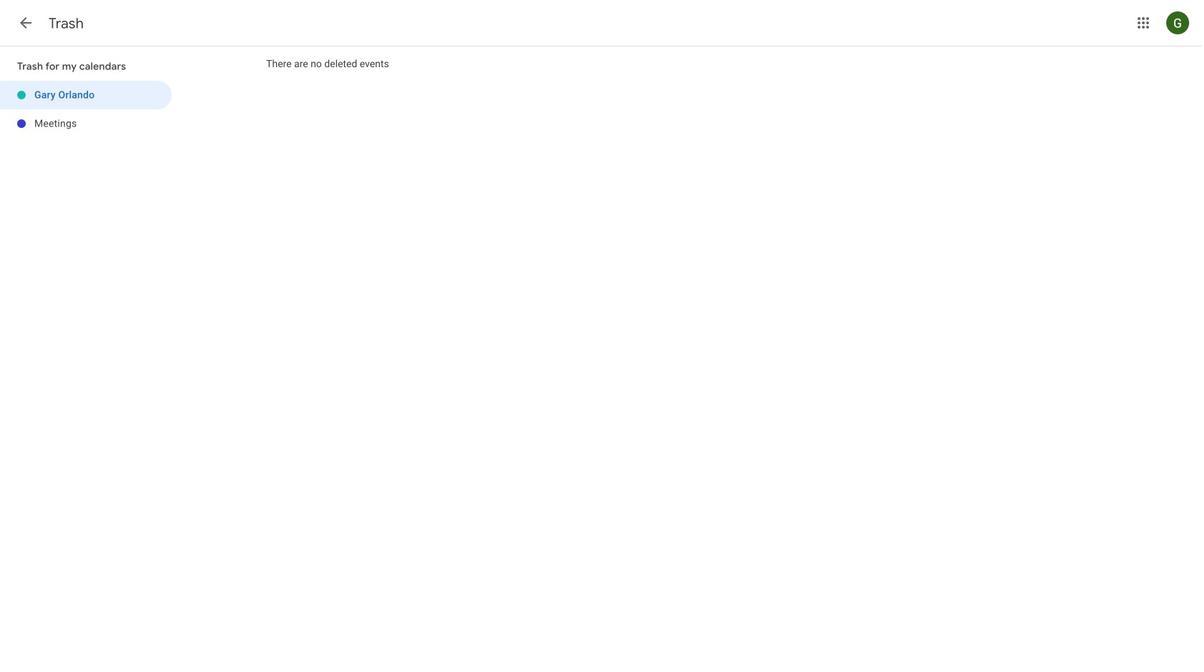 Task type: locate. For each thing, give the bounding box(es) containing it.
heading
[[49, 14, 84, 33]]

list
[[0, 81, 172, 138]]

list item
[[0, 81, 172, 109]]



Task type: vqa. For each thing, say whether or not it's contained in the screenshot.
heading
yes



Task type: describe. For each thing, give the bounding box(es) containing it.
go back image
[[17, 14, 34, 31]]



